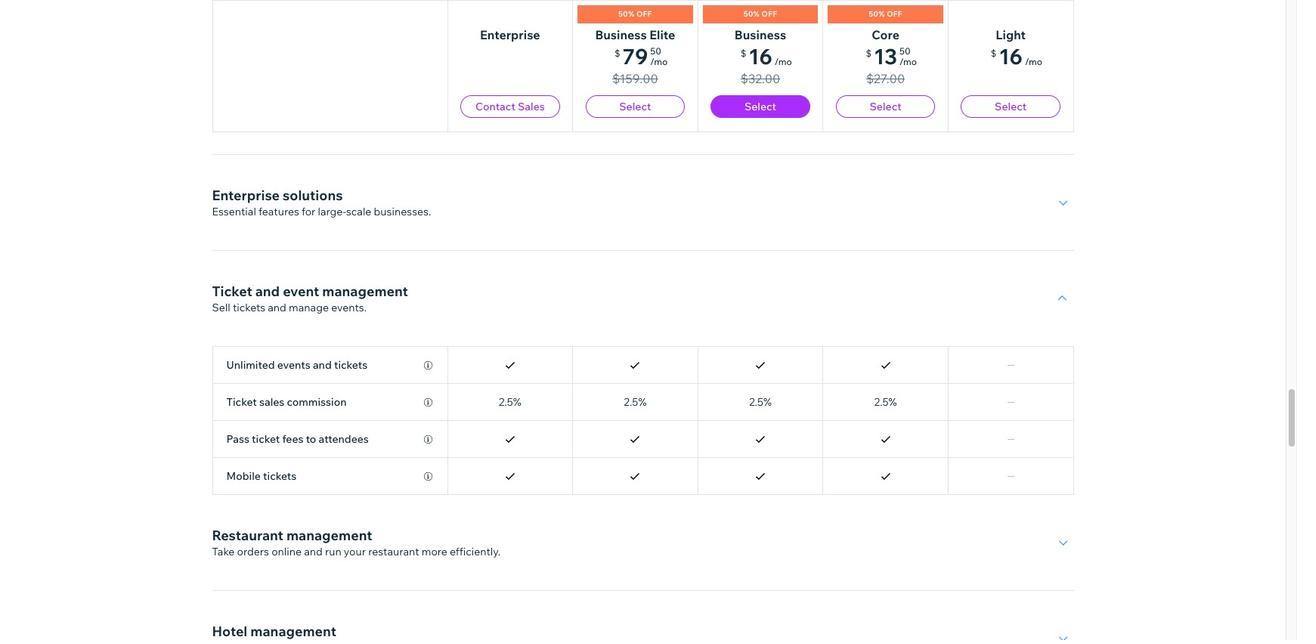 Task type: vqa. For each thing, say whether or not it's contained in the screenshot.
1 to the left
yes



Task type: locate. For each thing, give the bounding box(es) containing it.
50% right 5
[[618, 9, 635, 19]]

2 horizontal spatial 50% off
[[869, 9, 903, 19]]

select button
[[586, 95, 685, 118], [711, 95, 810, 118], [836, 95, 935, 118], [961, 95, 1061, 118]]

select button down $159.00
[[586, 95, 685, 118]]

off up the elite
[[636, 9, 652, 19]]

$ inside the business elite $ 79 50 /mo $159.00
[[614, 48, 620, 59]]

1 50 from the left
[[650, 45, 661, 57]]

0 horizontal spatial 16
[[749, 43, 772, 70]]

1 vertical spatial ticket
[[226, 395, 257, 409]]

/mo up $32.00
[[775, 56, 792, 67]]

these
[[441, 109, 469, 122]]

0 horizontal spatial business
[[595, 27, 647, 42]]

0 vertical spatial your
[[267, 109, 289, 122]]

off up core
[[887, 9, 903, 19]]

/mo right 79
[[650, 56, 668, 67]]

2 3 pages from the left
[[991, 129, 1030, 143]]

tickets right sell
[[233, 301, 265, 314]]

off for 13
[[887, 9, 903, 19]]

0 vertical spatial ticket
[[212, 283, 252, 300]]

1 horizontal spatial 50
[[900, 45, 911, 57]]

orders
[[237, 545, 269, 559]]

/mo
[[650, 56, 668, 67], [775, 56, 792, 67], [900, 56, 917, 67], [1025, 56, 1042, 67]]

1 horizontal spatial off
[[762, 9, 777, 19]]

1 1 from the left
[[727, 18, 732, 32]]

minimum
[[635, 18, 681, 32], [747, 18, 794, 32], [873, 18, 919, 32], [998, 18, 1044, 32]]

commission
[[287, 395, 347, 409]]

site
[[291, 109, 309, 122]]

fees
[[282, 432, 304, 446]]

restaurant management take orders online and run your restaurant more efficiently.
[[212, 527, 500, 559]]

3 off from the left
[[887, 9, 903, 19]]

and left event
[[255, 283, 280, 300]]

1 hr minimum up $32.00
[[727, 18, 794, 32]]

unlimited down $159.00
[[611, 129, 659, 143]]

enterprise
[[480, 27, 540, 42], [212, 187, 280, 204]]

2 $ from the left
[[741, 48, 746, 59]]

tickets
[[233, 301, 265, 314], [334, 358, 368, 372], [263, 469, 297, 483]]

3 $ from the left
[[866, 48, 872, 59]]

1 horizontal spatial 50% off
[[744, 9, 777, 19]]

3 50% from the left
[[869, 9, 885, 19]]

enterprise for enterprise solutions essential features for large-scale businesses.
[[212, 187, 280, 204]]

2 50 from the left
[[900, 45, 911, 57]]

pages
[[284, 129, 314, 143], [752, 129, 783, 143], [875, 129, 905, 143], [1000, 129, 1030, 143]]

50%
[[618, 9, 635, 19], [744, 9, 760, 19], [869, 9, 885, 19]]

business for 79
[[595, 27, 647, 42]]

1 16 from the left
[[749, 43, 772, 70]]

efficiently.
[[450, 545, 500, 559]]

2.5%
[[499, 395, 521, 409], [624, 395, 647, 409], [749, 395, 772, 409], [874, 395, 897, 409]]

50 inside the business elite $ 79 50 /mo $159.00
[[650, 45, 661, 57]]

$ down light
[[991, 48, 997, 59]]

select
[[619, 100, 651, 113], [745, 100, 776, 113], [870, 100, 902, 113], [995, 100, 1027, 113]]

management up "events."
[[322, 283, 408, 300]]

1 horizontal spatial your
[[344, 545, 366, 559]]

$ inside business $ 16 /mo $32.00
[[741, 48, 746, 59]]

hr up $32.00
[[735, 18, 745, 32]]

1 off from the left
[[636, 9, 652, 19]]

16 down light
[[999, 43, 1023, 70]]

2 16 from the left
[[999, 43, 1023, 70]]

2 select from the left
[[745, 100, 776, 113]]

/mo inside the business elite $ 79 50 /mo $159.00
[[650, 56, 668, 67]]

0 horizontal spatial 50%
[[618, 9, 635, 19]]

ticket and event management sell tickets and manage events.
[[212, 283, 408, 314]]

ticket inside "ticket and event management sell tickets and manage events."
[[212, 283, 252, 300]]

essential
[[212, 205, 256, 218]]

hr left light
[[985, 18, 995, 32]]

50% off up business $ 16 /mo $32.00 at the top
[[744, 9, 777, 19]]

attendees
[[319, 432, 369, 446]]

0 horizontal spatial off
[[636, 9, 652, 19]]

and
[[311, 109, 330, 122], [255, 283, 280, 300], [268, 301, 286, 314], [313, 358, 332, 372], [304, 545, 323, 559]]

1 horizontal spatial 50%
[[744, 9, 760, 19]]

1
[[727, 18, 732, 32], [852, 18, 858, 32], [978, 18, 983, 32]]

and inside restaurant management take orders online and run your restaurant more efficiently.
[[304, 545, 323, 559]]

1 horizontal spatial hr
[[860, 18, 870, 32]]

select button down $32.00
[[711, 95, 810, 118]]

1 hr minimum up $ 16 /mo
[[978, 18, 1044, 32]]

ticket
[[212, 283, 252, 300], [226, 395, 257, 409]]

1 business from the left
[[595, 27, 647, 42]]

3 /mo from the left
[[900, 56, 917, 67]]

select down $159.00
[[619, 100, 651, 113]]

ticket sales commission
[[226, 395, 347, 409]]

1 horizontal spatial unlimited
[[486, 129, 534, 143]]

2 50% off from the left
[[744, 9, 777, 19]]

4 /mo from the left
[[1025, 56, 1042, 67]]

1 3 pages from the left
[[866, 129, 905, 143]]

dashboard pages
[[226, 129, 314, 143]]

2 minimum from the left
[[747, 18, 794, 32]]

business up 79
[[595, 27, 647, 42]]

pass
[[226, 432, 249, 446]]

select button down $27.00
[[836, 95, 935, 118]]

3 select from the left
[[870, 100, 902, 113]]

your up the "dashboard pages"
[[267, 109, 289, 122]]

minimum up 79
[[635, 18, 681, 32]]

1 left core
[[852, 18, 858, 32]]

business inside business $ 16 /mo $32.00
[[735, 27, 786, 42]]

50
[[650, 45, 661, 57], [900, 45, 911, 57]]

4 select button from the left
[[961, 95, 1061, 118]]

1 pages from the left
[[284, 129, 314, 143]]

0 horizontal spatial 3 pages
[[866, 129, 905, 143]]

50% up core
[[869, 9, 885, 19]]

3 select button from the left
[[836, 95, 935, 118]]

for
[[302, 205, 315, 218]]

$ left 13
[[866, 48, 872, 59]]

to
[[306, 432, 316, 446]]

select down $ 16 /mo
[[995, 100, 1027, 113]]

select button down $ 16 /mo
[[961, 95, 1061, 118]]

ticket
[[252, 432, 280, 446]]

0 horizontal spatial hr
[[735, 18, 745, 32]]

$ up $32.00
[[741, 48, 746, 59]]

50% for 79
[[618, 9, 635, 19]]

businesses.
[[374, 205, 431, 218]]

2 50% from the left
[[744, 9, 760, 19]]

0 horizontal spatial enterprise
[[212, 187, 280, 204]]

sales
[[259, 395, 284, 409]]

0 horizontal spatial unlimited
[[226, 358, 275, 372]]

1 horizontal spatial 1
[[852, 18, 858, 32]]

tickets right mobile
[[263, 469, 297, 483]]

0 horizontal spatial 50% off
[[618, 9, 652, 19]]

50% off for 79
[[618, 9, 652, 19]]

restaurant
[[212, 527, 283, 544]]

2 horizontal spatial off
[[887, 9, 903, 19]]

core
[[872, 27, 900, 42]]

off
[[636, 9, 652, 19], [762, 9, 777, 19], [887, 9, 903, 19]]

50 right 13
[[900, 45, 911, 57]]

50% up business $ 16 /mo $32.00 at the top
[[744, 9, 760, 19]]

minimum up $32.00
[[747, 18, 794, 32]]

1 hr minimum up 13
[[852, 18, 919, 32]]

$ inside $ 16 /mo
[[991, 48, 997, 59]]

$159.00
[[612, 71, 658, 86]]

tickets inside "ticket and event management sell tickets and manage events."
[[233, 301, 265, 314]]

50% off up the elite
[[618, 9, 652, 19]]

1 3 from the left
[[866, 129, 872, 143]]

pass ticket fees to attendees
[[226, 432, 369, 446]]

1 select from the left
[[619, 100, 651, 113]]

2 horizontal spatial 1 hr minimum
[[978, 18, 1044, 32]]

50 down the elite
[[650, 45, 661, 57]]

1 horizontal spatial 1 hr minimum
[[852, 18, 919, 32]]

advanced
[[471, 109, 519, 122]]

4 select from the left
[[995, 100, 1027, 113]]

scale
[[346, 205, 372, 218]]

1 select button from the left
[[586, 95, 685, 118]]

unlimited events and tickets
[[226, 358, 368, 372]]

ticket for and
[[212, 283, 252, 300]]

5 minute minimum
[[589, 18, 681, 32]]

0 horizontal spatial 3
[[866, 129, 872, 143]]

and down event
[[268, 301, 286, 314]]

sales
[[518, 100, 545, 113]]

4 $ from the left
[[991, 48, 997, 59]]

select down $32.00
[[745, 100, 776, 113]]

business for 16
[[735, 27, 786, 42]]

2 2.5% from the left
[[624, 395, 647, 409]]

2 horizontal spatial hr
[[985, 18, 995, 32]]

off up business $ 16 /mo $32.00 at the top
[[762, 9, 777, 19]]

1 50% off from the left
[[618, 9, 652, 19]]

1 hr minimum
[[727, 18, 794, 32], [852, 18, 919, 32], [978, 18, 1044, 32]]

1 left business $ 16 /mo $32.00 at the top
[[727, 18, 732, 32]]

3
[[866, 129, 872, 143], [991, 129, 998, 143]]

5
[[589, 18, 596, 32]]

3 50% off from the left
[[869, 9, 903, 19]]

select for 79
[[619, 100, 651, 113]]

minimum up 13
[[873, 18, 919, 32]]

and right site
[[311, 109, 330, 122]]

analyze
[[332, 109, 369, 122]]

1 horizontal spatial 3 pages
[[991, 129, 1030, 143]]

/mo right 13
[[900, 56, 917, 67]]

2 /mo from the left
[[775, 56, 792, 67]]

50% for 16
[[744, 9, 760, 19]]

1 $ from the left
[[614, 48, 620, 59]]

usage
[[386, 109, 415, 122]]

business
[[595, 27, 647, 42], [735, 27, 786, 42]]

50% off up core
[[869, 9, 903, 19]]

management
[[322, 283, 408, 300], [286, 527, 372, 544]]

minimum up $ 16 /mo
[[998, 18, 1044, 32]]

0 vertical spatial enterprise
[[480, 27, 540, 42]]

1 horizontal spatial business
[[735, 27, 786, 42]]

2 horizontal spatial 1
[[978, 18, 983, 32]]

0 horizontal spatial your
[[267, 109, 289, 122]]

4 pages from the left
[[1000, 129, 1030, 143]]

1 vertical spatial enterprise
[[212, 187, 280, 204]]

50% off for 16
[[744, 9, 777, 19]]

3 1 from the left
[[978, 18, 983, 32]]

0 horizontal spatial 50
[[650, 45, 661, 57]]

2 select button from the left
[[711, 95, 810, 118]]

0 vertical spatial tickets
[[233, 301, 265, 314]]

dashboard
[[226, 129, 281, 143]]

hr
[[735, 18, 745, 32], [860, 18, 870, 32], [985, 18, 995, 32]]

select down $27.00
[[870, 100, 902, 113]]

16 up $32.00
[[749, 43, 772, 70]]

and left run on the bottom
[[304, 545, 323, 559]]

enterprise inside enterprise solutions essential features for large-scale businesses.
[[212, 187, 280, 204]]

business up $32.00
[[735, 27, 786, 42]]

1 vertical spatial management
[[286, 527, 372, 544]]

restaurant
[[368, 545, 419, 559]]

tickets up "commission"
[[334, 358, 368, 372]]

unlimited down advanced
[[486, 129, 534, 143]]

3 minimum from the left
[[873, 18, 919, 32]]

$
[[614, 48, 620, 59], [741, 48, 746, 59], [866, 48, 872, 59], [991, 48, 997, 59]]

unlimited
[[486, 129, 534, 143], [611, 129, 659, 143], [226, 358, 275, 372]]

business inside the business elite $ 79 50 /mo $159.00
[[595, 27, 647, 42]]

select button for 13
[[836, 95, 935, 118]]

1 horizontal spatial 3
[[991, 129, 998, 143]]

enterprise up the essential
[[212, 187, 280, 204]]

customize
[[212, 109, 264, 122]]

1 50% from the left
[[618, 9, 635, 19]]

0 horizontal spatial 1
[[727, 18, 732, 32]]

/mo inside business $ 16 /mo $32.00
[[775, 56, 792, 67]]

3 pages
[[866, 129, 905, 143], [991, 129, 1030, 143]]

2 horizontal spatial unlimited
[[611, 129, 659, 143]]

0 vertical spatial management
[[322, 283, 408, 300]]

50% off
[[618, 9, 652, 19], [744, 9, 777, 19], [869, 9, 903, 19]]

1 minimum from the left
[[635, 18, 681, 32]]

your
[[267, 109, 289, 122], [344, 545, 366, 559]]

1 vertical spatial your
[[344, 545, 366, 559]]

ticket up sell
[[212, 283, 252, 300]]

management up run on the bottom
[[286, 527, 372, 544]]

0 horizontal spatial 1 hr minimum
[[727, 18, 794, 32]]

features
[[259, 205, 299, 218]]

1 horizontal spatial enterprise
[[480, 27, 540, 42]]

hr left core
[[860, 18, 870, 32]]

ticket left sales
[[226, 395, 257, 409]]

sell
[[212, 301, 230, 314]]

2 horizontal spatial 50%
[[869, 9, 885, 19]]

ticket for sales
[[226, 395, 257, 409]]

1 horizontal spatial 16
[[999, 43, 1023, 70]]

take
[[212, 545, 235, 559]]

enterprise up contact sales button
[[480, 27, 540, 42]]

core $ 13 50 /mo $27.00
[[866, 27, 917, 86]]

your right run on the bottom
[[344, 545, 366, 559]]

3 pages from the left
[[875, 129, 905, 143]]

1 /mo from the left
[[650, 56, 668, 67]]

1 left light
[[978, 18, 983, 32]]

16
[[749, 43, 772, 70], [999, 43, 1023, 70]]

2 off from the left
[[762, 9, 777, 19]]

mobile tickets
[[226, 469, 297, 483]]

$27.00
[[866, 71, 905, 86]]

2 business from the left
[[735, 27, 786, 42]]

$ left 79
[[614, 48, 620, 59]]

/mo down light
[[1025, 56, 1042, 67]]

50% for 13
[[869, 9, 885, 19]]

unlimited up sales
[[226, 358, 275, 372]]



Task type: describe. For each thing, give the bounding box(es) containing it.
1 1 hr minimum from the left
[[727, 18, 794, 32]]

16 inside business $ 16 /mo $32.00
[[749, 43, 772, 70]]

50% off for 13
[[869, 9, 903, 19]]

select button for 16
[[961, 95, 1061, 118]]

contact sales
[[475, 100, 545, 113]]

2 3 from the left
[[991, 129, 998, 143]]

tools
[[282, 91, 315, 108]]

4 minimum from the left
[[998, 18, 1044, 32]]

event
[[283, 283, 319, 300]]

2 hr from the left
[[860, 18, 870, 32]]

10
[[738, 129, 750, 143]]

management inside restaurant management take orders online and run your restaurant more efficiently.
[[286, 527, 372, 544]]

contact
[[475, 100, 515, 113]]

its
[[371, 109, 383, 122]]

$32.00
[[741, 71, 780, 86]]

events.
[[331, 301, 367, 314]]

select for 13
[[870, 100, 902, 113]]

50 inside the core $ 13 50 /mo $27.00
[[900, 45, 911, 57]]

2 vertical spatial tickets
[[263, 469, 297, 483]]

3 hr from the left
[[985, 18, 995, 32]]

contact sales button
[[460, 95, 560, 118]]

10 pages
[[738, 129, 783, 143]]

elite
[[650, 27, 675, 42]]

run
[[325, 545, 341, 559]]

online
[[271, 545, 302, 559]]

custom
[[491, 18, 529, 32]]

business elite $ 79 50 /mo $159.00
[[595, 27, 675, 86]]

79
[[623, 43, 648, 70]]

$ inside the core $ 13 50 /mo $27.00
[[866, 48, 872, 59]]

3 1 hr minimum from the left
[[978, 18, 1044, 32]]

2 pages from the left
[[752, 129, 783, 143]]

your inside developer tools customize your site and analyze its usage with these advanced tools.
[[267, 109, 289, 122]]

1 vertical spatial tickets
[[334, 358, 368, 372]]

enterprise for enterprise
[[480, 27, 540, 42]]

developer tools customize your site and analyze its usage with these advanced tools.
[[212, 91, 549, 122]]

with
[[418, 109, 439, 122]]

solutions
[[283, 187, 343, 204]]

management inside "ticket and event management sell tickets and manage events."
[[322, 283, 408, 300]]

manage
[[289, 301, 329, 314]]

business $ 16 /mo $32.00
[[735, 27, 792, 86]]

$ 16 /mo
[[991, 43, 1042, 70]]

1 2.5% from the left
[[499, 395, 521, 409]]

4 2.5% from the left
[[874, 395, 897, 409]]

developer
[[212, 91, 279, 108]]

select button for 79
[[586, 95, 685, 118]]

light
[[996, 27, 1026, 42]]

your inside restaurant management take orders online and run your restaurant more efficiently.
[[344, 545, 366, 559]]

select for 16
[[995, 100, 1027, 113]]

tools.
[[522, 109, 549, 122]]

more
[[422, 545, 447, 559]]

events
[[277, 358, 311, 372]]

and inside developer tools customize your site and analyze its usage with these advanced tools.
[[311, 109, 330, 122]]

off for 79
[[636, 9, 652, 19]]

enterprise solutions essential features for large-scale businesses.
[[212, 187, 431, 218]]

13
[[874, 43, 897, 70]]

1 hr from the left
[[735, 18, 745, 32]]

and right events
[[313, 358, 332, 372]]

2 1 hr minimum from the left
[[852, 18, 919, 32]]

/mo inside the core $ 13 50 /mo $27.00
[[900, 56, 917, 67]]

3 2.5% from the left
[[749, 395, 772, 409]]

2 1 from the left
[[852, 18, 858, 32]]

mobile
[[226, 469, 261, 483]]

/mo inside $ 16 /mo
[[1025, 56, 1042, 67]]

large-
[[318, 205, 346, 218]]

minute
[[598, 18, 632, 32]]

off for 16
[[762, 9, 777, 19]]



